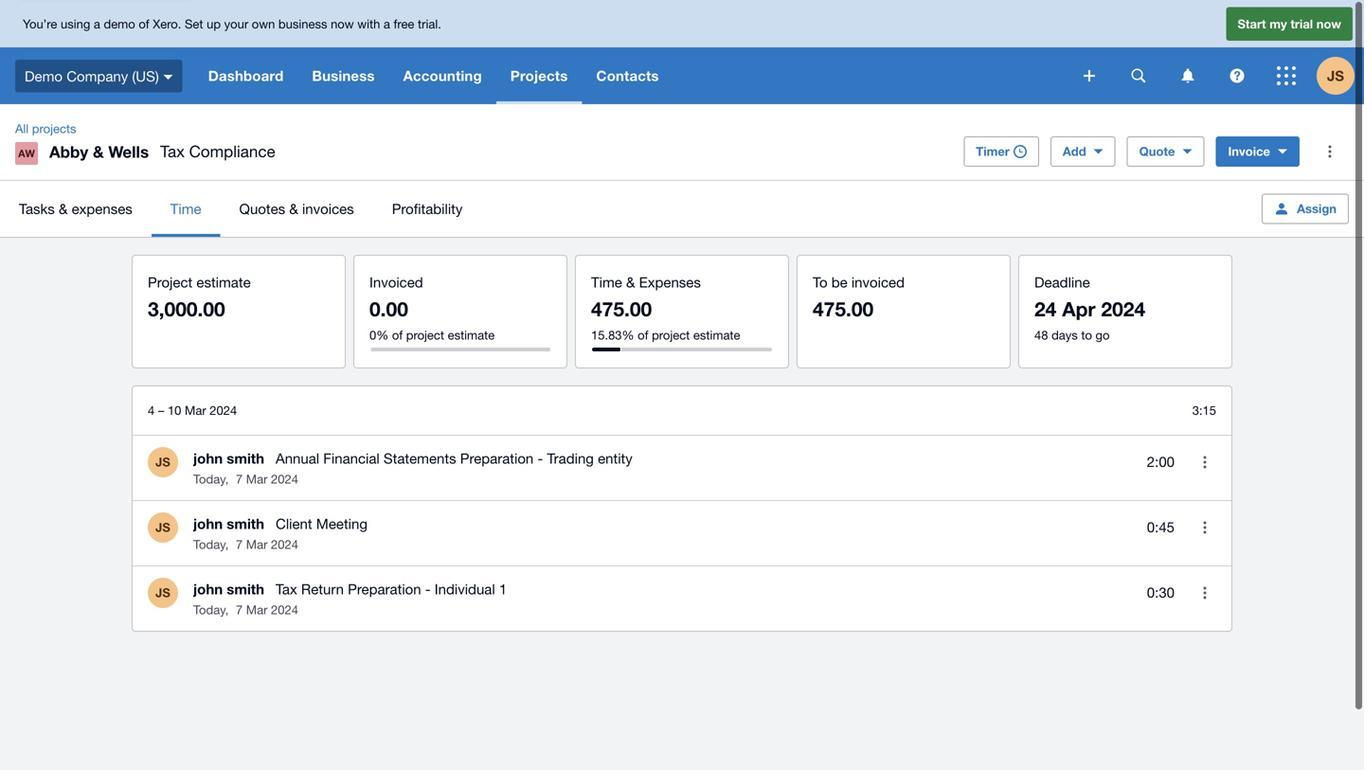 Task type: describe. For each thing, give the bounding box(es) containing it.
tasks & expenses link
[[0, 181, 151, 237]]

assign
[[1298, 201, 1337, 216]]

client
[[276, 516, 312, 532]]

company
[[67, 68, 128, 84]]

abby
[[49, 142, 88, 161]]

1
[[499, 581, 507, 598]]

tasks
[[19, 200, 55, 217]]

more options image for 0:30
[[1187, 574, 1224, 612]]

john smith for annual financial statements preparation - trading entity
[[193, 450, 264, 467]]

24
[[1035, 297, 1057, 321]]

timer button
[[964, 136, 1040, 167]]

1 horizontal spatial svg image
[[1231, 69, 1245, 83]]

own
[[252, 16, 275, 31]]

js button
[[1317, 47, 1365, 104]]

dashboard link
[[194, 47, 298, 104]]

add button
[[1051, 136, 1116, 167]]

invoiced 0.00 0% of project estimate
[[370, 274, 495, 343]]

projects
[[511, 67, 568, 84]]

return
[[301, 581, 344, 598]]

john for annual financial statements preparation - trading entity
[[193, 450, 223, 467]]

timer
[[976, 144, 1010, 159]]

projects button
[[496, 47, 582, 104]]

you're using a demo of xero. set up your own business now with a free trial.
[[23, 16, 441, 31]]

svg image down the start my trial now
[[1278, 66, 1296, 85]]

aw
[[18, 147, 35, 160]]

time link
[[151, 181, 220, 237]]

& for abby
[[93, 142, 104, 161]]

4 – 10 mar 2024
[[148, 403, 237, 418]]

trading
[[547, 450, 594, 467]]

project
[[148, 274, 193, 290]]

quote button
[[1127, 136, 1205, 167]]

2 a from the left
[[384, 16, 390, 31]]

project inside time & expenses 475.00 15.83% of project estimate
[[652, 328, 690, 343]]

today, for tax return preparation - individual 1
[[193, 603, 229, 617]]

accounting
[[403, 67, 482, 84]]

more options image
[[1312, 133, 1350, 171]]

today, 7 mar 2024 for annual financial statements preparation - trading entity
[[193, 472, 298, 487]]

2 now from the left
[[1317, 16, 1342, 31]]

client meeting
[[276, 516, 368, 532]]

invoices
[[302, 200, 354, 217]]

quote
[[1140, 144, 1176, 159]]

today, for annual financial statements preparation - trading entity
[[193, 472, 229, 487]]

dashboard
[[208, 67, 284, 84]]

invoice
[[1229, 144, 1271, 159]]

compliance
[[189, 142, 275, 161]]

my
[[1270, 16, 1288, 31]]

business button
[[298, 47, 389, 104]]

quotes & invoices link
[[220, 181, 373, 237]]

xero.
[[153, 16, 181, 31]]

all projects
[[15, 121, 76, 136]]

mar for annual financial statements preparation - trading entity
[[246, 472, 268, 487]]

trial.
[[418, 16, 441, 31]]

up
[[207, 16, 221, 31]]

business
[[279, 16, 327, 31]]

2024 for client meeting
[[271, 537, 298, 552]]

days
[[1052, 328, 1078, 343]]

of inside banner
[[139, 16, 149, 31]]

profitability
[[392, 200, 463, 217]]

tasks & expenses
[[19, 200, 132, 217]]

1 horizontal spatial preparation
[[460, 450, 534, 467]]

js for client meeting
[[156, 520, 170, 535]]

tax compliance
[[160, 142, 275, 161]]

start my trial now
[[1238, 16, 1342, 31]]

–
[[158, 403, 164, 418]]

tax return preparation - individual 1
[[276, 581, 507, 598]]

1 a from the left
[[94, 16, 100, 31]]

demo
[[25, 68, 63, 84]]

to
[[813, 274, 828, 290]]

2:00
[[1147, 453, 1175, 470]]

contacts
[[597, 67, 659, 84]]

2024 for tax return preparation - individual 1
[[271, 603, 298, 617]]

& for quotes
[[289, 200, 298, 217]]

you're
[[23, 16, 57, 31]]

demo company (us)
[[25, 68, 159, 84]]

annual financial statements preparation - trading entity
[[276, 450, 633, 467]]

js for tax return preparation - individual 1
[[156, 586, 170, 600]]

0:30
[[1147, 584, 1175, 601]]

48
[[1035, 328, 1049, 343]]

4
[[148, 403, 155, 418]]

accounting button
[[389, 47, 496, 104]]

10
[[168, 403, 181, 418]]

estimate inside invoiced 0.00 0% of project estimate
[[448, 328, 495, 343]]

john smith for tax return preparation - individual 1
[[193, 581, 264, 598]]

set
[[185, 16, 203, 31]]

add
[[1063, 144, 1087, 159]]

invoice button
[[1216, 136, 1300, 167]]

3,000.00
[[148, 297, 225, 321]]

& for tasks
[[59, 200, 68, 217]]

contacts button
[[582, 47, 673, 104]]

0%
[[370, 328, 389, 343]]



Task type: locate. For each thing, give the bounding box(es) containing it.
time up 15.83%
[[591, 274, 622, 290]]

of left xero.
[[139, 16, 149, 31]]

smith left annual
[[227, 450, 264, 467]]

john smith left client
[[193, 516, 264, 533]]

2024 for annual financial statements preparation - trading entity
[[271, 472, 298, 487]]

1 vertical spatial preparation
[[348, 581, 421, 598]]

with
[[358, 16, 380, 31]]

svg image inside demo company (us) popup button
[[164, 75, 173, 79]]

0 horizontal spatial estimate
[[197, 274, 251, 290]]

1 smith from the top
[[227, 450, 264, 467]]

estimate up 3,000.00
[[197, 274, 251, 290]]

1 475.00 from the left
[[591, 297, 652, 321]]

today, for client meeting
[[193, 537, 229, 552]]

0 vertical spatial john
[[193, 450, 223, 467]]

0 vertical spatial tax
[[160, 142, 185, 161]]

0 vertical spatial today,
[[193, 472, 229, 487]]

assign button
[[1262, 194, 1350, 224]]

tax for tax compliance
[[160, 142, 185, 161]]

7 for annual financial statements preparation - trading entity
[[236, 472, 243, 487]]

475.00 up 15.83%
[[591, 297, 652, 321]]

- left individual
[[425, 581, 431, 598]]

475.00 for to be invoiced 475.00
[[813, 297, 874, 321]]

2024 inside deadline 24 apr 2024 48 days to go
[[1102, 297, 1146, 321]]

banner
[[0, 0, 1365, 104]]

now left "with"
[[331, 16, 354, 31]]

1 project from the left
[[406, 328, 444, 343]]

0 vertical spatial time
[[170, 200, 201, 217]]

meeting
[[316, 516, 368, 532]]

estimate down "expenses"
[[694, 328, 741, 343]]

& left "expenses"
[[626, 274, 635, 290]]

of right 0%
[[392, 328, 403, 343]]

475.00 inside "to be invoiced 475.00"
[[813, 297, 874, 321]]

2 vertical spatial more options image
[[1187, 574, 1224, 612]]

0 horizontal spatial project
[[406, 328, 444, 343]]

7
[[236, 472, 243, 487], [236, 537, 243, 552], [236, 603, 243, 617]]

demo company (us) button
[[0, 47, 194, 104]]

projects
[[32, 121, 76, 136]]

smith
[[227, 450, 264, 467], [227, 516, 264, 533], [227, 581, 264, 598]]

estimate
[[197, 274, 251, 290], [448, 328, 495, 343], [694, 328, 741, 343]]

3 7 from the top
[[236, 603, 243, 617]]

&
[[93, 142, 104, 161], [59, 200, 68, 217], [289, 200, 298, 217], [626, 274, 635, 290]]

time inside time & expenses 475.00 15.83% of project estimate
[[591, 274, 622, 290]]

of inside invoiced 0.00 0% of project estimate
[[392, 328, 403, 343]]

1 more options image from the top
[[1187, 444, 1224, 481]]

1 john from the top
[[193, 450, 223, 467]]

475.00 for time & expenses 475.00 15.83% of project estimate
[[591, 297, 652, 321]]

annual
[[276, 450, 319, 467]]

& right quotes
[[289, 200, 298, 217]]

today, 7 mar 2024
[[193, 472, 298, 487], [193, 537, 298, 552], [193, 603, 298, 617]]

0 horizontal spatial time
[[170, 200, 201, 217]]

0 horizontal spatial tax
[[160, 142, 185, 161]]

svg image up quote
[[1132, 69, 1146, 83]]

expenses
[[639, 274, 701, 290]]

1 horizontal spatial time
[[591, 274, 622, 290]]

deadline 24 apr 2024 48 days to go
[[1035, 274, 1146, 343]]

7 for client meeting
[[236, 537, 243, 552]]

invoiced
[[370, 274, 423, 290]]

0 horizontal spatial 475.00
[[591, 297, 652, 321]]

expenses
[[72, 200, 132, 217]]

more options image right 0:45 on the right bottom of the page
[[1187, 509, 1224, 547]]

1 vertical spatial more options image
[[1187, 509, 1224, 547]]

2 today, 7 mar 2024 from the top
[[193, 537, 298, 552]]

today, 7 mar 2024 for tax return preparation - individual 1
[[193, 603, 298, 617]]

free
[[394, 16, 415, 31]]

1 vertical spatial today,
[[193, 537, 229, 552]]

1 horizontal spatial estimate
[[448, 328, 495, 343]]

& inside time & expenses 475.00 15.83% of project estimate
[[626, 274, 635, 290]]

john smith left return
[[193, 581, 264, 598]]

0 vertical spatial smith
[[227, 450, 264, 467]]

0 vertical spatial more options image
[[1187, 444, 1224, 481]]

1 horizontal spatial now
[[1317, 16, 1342, 31]]

2 today, from the top
[[193, 537, 229, 552]]

0.00
[[370, 297, 408, 321]]

1 john smith from the top
[[193, 450, 264, 467]]

2 john from the top
[[193, 516, 223, 533]]

of inside time & expenses 475.00 15.83% of project estimate
[[638, 328, 649, 343]]

2 475.00 from the left
[[813, 297, 874, 321]]

js for annual financial statements preparation - trading entity
[[156, 455, 170, 470]]

2 7 from the top
[[236, 537, 243, 552]]

475.00 down be
[[813, 297, 874, 321]]

1 vertical spatial 7
[[236, 537, 243, 552]]

mar for tax return preparation - individual 1
[[246, 603, 268, 617]]

time for time & expenses 475.00 15.83% of project estimate
[[591, 274, 622, 290]]

more options image right 0:30
[[1187, 574, 1224, 612]]

-
[[538, 450, 543, 467], [425, 581, 431, 598]]

1 today, 7 mar 2024 from the top
[[193, 472, 298, 487]]

apr
[[1063, 297, 1096, 321]]

0 horizontal spatial svg image
[[1084, 70, 1096, 82]]

2 vertical spatial john
[[193, 581, 223, 598]]

today, 7 mar 2024 for client meeting
[[193, 537, 298, 552]]

statements
[[384, 450, 456, 467]]

1 horizontal spatial of
[[392, 328, 403, 343]]

time down 'tax compliance' at the left of the page
[[170, 200, 201, 217]]

1 vertical spatial time
[[591, 274, 622, 290]]

more options image
[[1187, 444, 1224, 481], [1187, 509, 1224, 547], [1187, 574, 1224, 612]]

2 project from the left
[[652, 328, 690, 343]]

time for time
[[170, 200, 201, 217]]

financial
[[323, 450, 380, 467]]

tax
[[160, 142, 185, 161], [276, 581, 297, 598]]

project inside invoiced 0.00 0% of project estimate
[[406, 328, 444, 343]]

0 horizontal spatial -
[[425, 581, 431, 598]]

1 vertical spatial john smith
[[193, 516, 264, 533]]

of right 15.83%
[[638, 328, 649, 343]]

3 today, from the top
[[193, 603, 229, 617]]

go
[[1096, 328, 1110, 343]]

be
[[832, 274, 848, 290]]

0 horizontal spatial a
[[94, 16, 100, 31]]

more options image right the 2:00
[[1187, 444, 1224, 481]]

2 vertical spatial today,
[[193, 603, 229, 617]]

svg image
[[1278, 66, 1296, 85], [1132, 69, 1146, 83], [1182, 69, 1195, 83], [164, 75, 173, 79]]

2 horizontal spatial of
[[638, 328, 649, 343]]

quotes & invoices
[[239, 200, 354, 217]]

3 smith from the top
[[227, 581, 264, 598]]

preparation right return
[[348, 581, 421, 598]]

project down 0.00
[[406, 328, 444, 343]]

estimate inside time & expenses 475.00 15.83% of project estimate
[[694, 328, 741, 343]]

mar for client meeting
[[246, 537, 268, 552]]

0 horizontal spatial now
[[331, 16, 354, 31]]

1 vertical spatial -
[[425, 581, 431, 598]]

entity
[[598, 450, 633, 467]]

individual
[[435, 581, 495, 598]]

2 more options image from the top
[[1187, 509, 1224, 547]]

svg image right (us)
[[164, 75, 173, 79]]

preparation
[[460, 450, 534, 467], [348, 581, 421, 598]]

profitability link
[[373, 181, 482, 237]]

1 horizontal spatial project
[[652, 328, 690, 343]]

start
[[1238, 16, 1267, 31]]

a right using
[[94, 16, 100, 31]]

1 vertical spatial today, 7 mar 2024
[[193, 537, 298, 552]]

invoiced
[[852, 274, 905, 290]]

1 vertical spatial tax
[[276, 581, 297, 598]]

2 horizontal spatial estimate
[[694, 328, 741, 343]]

0 vertical spatial today, 7 mar 2024
[[193, 472, 298, 487]]

project
[[406, 328, 444, 343], [652, 328, 690, 343]]

0 horizontal spatial preparation
[[348, 581, 421, 598]]

1 horizontal spatial tax
[[276, 581, 297, 598]]

3 john smith from the top
[[193, 581, 264, 598]]

john smith for client meeting
[[193, 516, 264, 533]]

svg image up add "popup button"
[[1084, 70, 1096, 82]]

john for tax return preparation - individual 1
[[193, 581, 223, 598]]

deadline
[[1035, 274, 1090, 290]]

2 vertical spatial today, 7 mar 2024
[[193, 603, 298, 617]]

0:45
[[1147, 519, 1175, 535]]

1 horizontal spatial -
[[538, 450, 543, 467]]

wells
[[108, 142, 149, 161]]

svg image up "quote" popup button
[[1182, 69, 1195, 83]]

& for time
[[626, 274, 635, 290]]

svg image
[[1231, 69, 1245, 83], [1084, 70, 1096, 82]]

smith for annual financial statements preparation - trading entity
[[227, 450, 264, 467]]

js inside popup button
[[1328, 67, 1345, 84]]

1 today, from the top
[[193, 472, 229, 487]]

7 for tax return preparation - individual 1
[[236, 603, 243, 617]]

1 now from the left
[[331, 16, 354, 31]]

more options image for 0:45
[[1187, 509, 1224, 547]]

0 vertical spatial john smith
[[193, 450, 264, 467]]

2 john smith from the top
[[193, 516, 264, 533]]

js
[[1328, 67, 1345, 84], [156, 455, 170, 470], [156, 520, 170, 535], [156, 586, 170, 600]]

2 smith from the top
[[227, 516, 264, 533]]

your
[[224, 16, 248, 31]]

3 john from the top
[[193, 581, 223, 598]]

0 vertical spatial 7
[[236, 472, 243, 487]]

time & expenses 475.00 15.83% of project estimate
[[591, 274, 741, 343]]

0 horizontal spatial of
[[139, 16, 149, 31]]

3 more options image from the top
[[1187, 574, 1224, 612]]

mar
[[185, 403, 206, 418], [246, 472, 268, 487], [246, 537, 268, 552], [246, 603, 268, 617]]

quotes
[[239, 200, 285, 217]]

3 today, 7 mar 2024 from the top
[[193, 603, 298, 617]]

2 vertical spatial 7
[[236, 603, 243, 617]]

more options image for 2:00
[[1187, 444, 1224, 481]]

smith for tax return preparation - individual 1
[[227, 581, 264, 598]]

estimate inside the 'project estimate 3,000.00'
[[197, 274, 251, 290]]

john smith down 4 – 10 mar 2024
[[193, 450, 264, 467]]

business
[[312, 67, 375, 84]]

tax left return
[[276, 581, 297, 598]]

preparation left trading
[[460, 450, 534, 467]]

1 horizontal spatial 475.00
[[813, 297, 874, 321]]

abby & wells
[[49, 142, 149, 161]]

& right tasks
[[59, 200, 68, 217]]

svg image down start
[[1231, 69, 1245, 83]]

1 7 from the top
[[236, 472, 243, 487]]

tax for tax return preparation - individual 1
[[276, 581, 297, 598]]

john for client meeting
[[193, 516, 223, 533]]

1 vertical spatial smith
[[227, 516, 264, 533]]

15.83%
[[591, 328, 635, 343]]

all projects link
[[8, 119, 84, 138]]

estimate right 0%
[[448, 328, 495, 343]]

using
[[61, 16, 90, 31]]

smith left return
[[227, 581, 264, 598]]

now right trial
[[1317, 16, 1342, 31]]

smith for client meeting
[[227, 516, 264, 533]]

a left free
[[384, 16, 390, 31]]

475.00 inside time & expenses 475.00 15.83% of project estimate
[[591, 297, 652, 321]]

to be invoiced 475.00
[[813, 274, 905, 321]]

2 vertical spatial smith
[[227, 581, 264, 598]]

0 vertical spatial -
[[538, 450, 543, 467]]

today,
[[193, 472, 229, 487], [193, 537, 229, 552], [193, 603, 229, 617]]

trial
[[1291, 16, 1314, 31]]

2 vertical spatial john smith
[[193, 581, 264, 598]]

demo
[[104, 16, 135, 31]]

tax right the wells
[[160, 142, 185, 161]]

0 vertical spatial preparation
[[460, 450, 534, 467]]

- left trading
[[538, 450, 543, 467]]

project estimate 3,000.00
[[148, 274, 251, 321]]

banner containing dashboard
[[0, 0, 1365, 104]]

1 vertical spatial john
[[193, 516, 223, 533]]

1 horizontal spatial a
[[384, 16, 390, 31]]

to
[[1082, 328, 1093, 343]]

& right abby
[[93, 142, 104, 161]]

all
[[15, 121, 29, 136]]

project down "expenses"
[[652, 328, 690, 343]]

(us)
[[132, 68, 159, 84]]

475.00
[[591, 297, 652, 321], [813, 297, 874, 321]]

smith left client
[[227, 516, 264, 533]]



Task type: vqa. For each thing, say whether or not it's contained in the screenshot.
Tasks
yes



